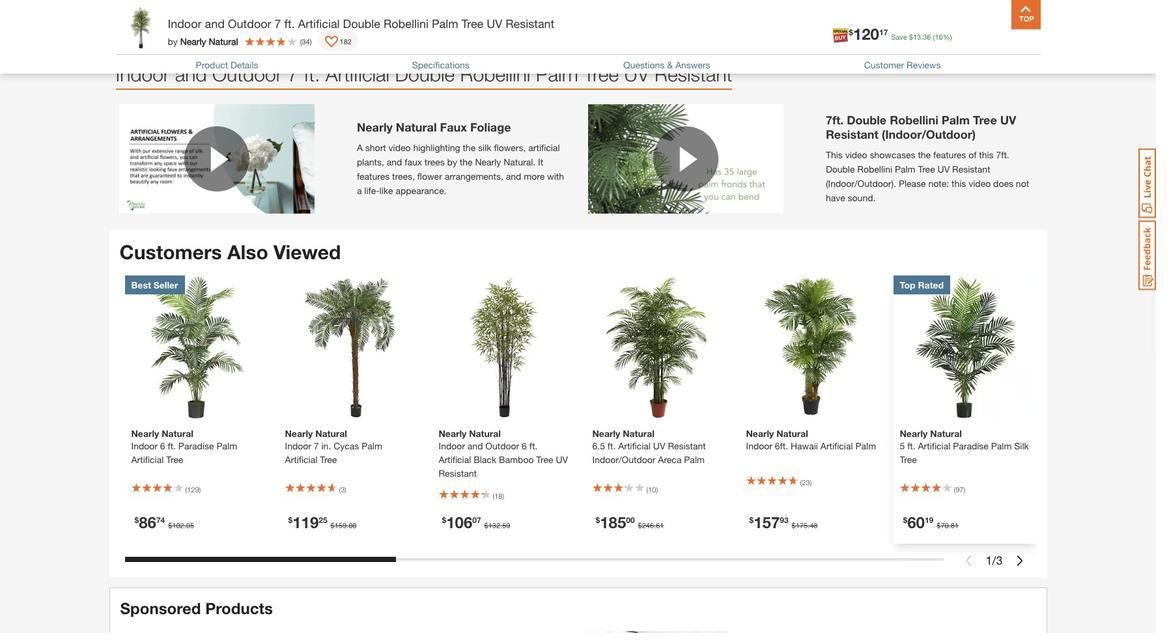 Task type: vqa. For each thing, say whether or not it's contained in the screenshot.


Task type: describe. For each thing, give the bounding box(es) containing it.
next slide image
[[1015, 556, 1025, 566]]

$ left 25
[[288, 515, 293, 525]]

outdoor inside nearly natural indoor and outdoor 6 ft. artificial black bamboo tree uv resistant
[[485, 440, 519, 451]]

$ left 74
[[135, 515, 139, 525]]

( 97 )
[[954, 485, 965, 493]]

top rated
[[900, 279, 944, 290]]

$ 86 74 $ 102 . 05
[[135, 513, 194, 531]]

00 inside $ 119 25 $ 159 . 00
[[349, 521, 357, 530]]

artificial inside nearly natural indoor 6 ft. paradise palm artificial tree
[[131, 454, 164, 465]]

artificial inside nearly natural indoor and outdoor 6 ft. artificial black bamboo tree uv resistant
[[439, 454, 471, 465]]

$ 119 25 $ 159 . 00
[[288, 513, 357, 531]]

natural for 60
[[930, 428, 962, 439]]

$ inside $ 120 17
[[849, 27, 853, 37]]

me button
[[942, 16, 984, 47]]

features inside a short video highlighting the silk flowers, artificial plants, and faux trees by the nearly natural. it features trees, flower arrangements, and more with a life-like appearance.
[[357, 171, 390, 182]]

nearly natural indoor 7 in. cycas palm artificial tree
[[285, 428, 382, 465]]

palm inside nearly natural 5 ft. artificial paradise palm silk tree
[[991, 440, 1012, 451]]

product details
[[196, 59, 258, 70]]

tree inside nearly natural 5 ft. artificial paradise palm silk tree
[[900, 454, 917, 465]]

$ right 74
[[168, 521, 172, 530]]

reviews
[[907, 59, 941, 70]]

video inside a short video highlighting the silk flowers, artificial plants, and faux trees by the nearly natural. it features trees, flower arrangements, and more with a life-like appearance.
[[389, 142, 411, 153]]

mira mesa 10pm
[[192, 25, 275, 37]]

106
[[446, 513, 472, 531]]

6 ft. artificial palm tree secure pe material and anti-tip tilt protection low-maintenance plant image
[[738, 631, 882, 633]]

$ left 246 on the right bottom of the page
[[596, 515, 600, 525]]

palm inside nearly natural indoor 6ft. hawaii artificial palm
[[856, 440, 876, 451]]

tree inside nearly natural indoor and outdoor 6 ft. artificial black bamboo tree uv resistant
[[536, 454, 553, 465]]

indoor for 119
[[285, 440, 311, 451]]

$ 157 93 $ 175 . 48
[[749, 513, 818, 531]]

( 3 )
[[339, 485, 346, 493]]

1 horizontal spatial video
[[845, 149, 867, 160]]

live chat image
[[1139, 149, 1156, 218]]

in.
[[321, 440, 331, 451]]

items
[[185, 13, 216, 27]]

faux
[[440, 120, 467, 134]]

save
[[891, 33, 907, 41]]

$ right 07
[[484, 521, 488, 530]]

157
[[754, 513, 780, 531]]

81
[[951, 521, 959, 530]]

0 vertical spatial by
[[168, 36, 178, 47]]

customer
[[864, 59, 904, 70]]

palm inside nearly natural 6.5 ft. artificial uv resistant indoor/outdoor areca palm
[[684, 454, 705, 465]]

. right diy
[[921, 33, 923, 41]]

nearly for 86
[[131, 428, 159, 439]]

34
[[302, 37, 310, 45]]

) for 106
[[502, 492, 504, 500]]

by inside a short video highlighting the silk flowers, artificial plants, and faux trees by the nearly natural. it features trees, flower arrangements, and more with a life-like appearance.
[[447, 156, 457, 167]]

102
[[172, 521, 184, 530]]

palm inside nearly natural indoor 6 ft. paradise palm artificial tree
[[217, 440, 237, 451]]

$ 106 07 $ 132 . 59
[[442, 513, 510, 531]]

sound.
[[848, 192, 876, 203]]

display image
[[325, 36, 338, 49]]

What can we help you find today? search field
[[368, 18, 725, 45]]

outdoor for $
[[228, 16, 271, 31]]

nearly for 119
[[285, 428, 313, 439]]

add 6 items to cart button
[[122, 7, 285, 33]]

services button
[[828, 16, 869, 47]]

19
[[925, 515, 934, 525]]

artificial inside nearly natural indoor 6ft. hawaii artificial palm
[[821, 440, 853, 451]]

( for 60
[[954, 485, 956, 493]]

robellini up 'specifications'
[[384, 16, 429, 31]]

short
[[365, 142, 386, 153]]

tree inside this video showcases the features of this 7ft. double robellini palm tree uv resistant (indoor/outdoor). please note: this video does not have sound.
[[918, 164, 935, 175]]

tree left questions
[[584, 62, 619, 85]]

details
[[231, 59, 258, 70]]

flowers,
[[494, 142, 526, 153]]

feedback link image
[[1139, 220, 1156, 291]]

thumbnail image for 7ft. double robellini palm tree uv resistant (indoor/outdoor)
[[588, 104, 783, 214]]

palm inside 7ft. double robellini palm tree uv resistant (indoor/outdoor)
[[942, 113, 970, 127]]

silk
[[1014, 440, 1029, 451]]

highlighting
[[413, 142, 460, 153]]

( right 36
[[933, 33, 935, 41]]

silk
[[478, 142, 491, 153]]

$ left 19
[[903, 515, 907, 525]]

robellini inside this video showcases the features of this 7ft. double robellini palm tree uv resistant (indoor/outdoor). please note: this video does not have sound.
[[857, 164, 892, 175]]

rated
[[918, 279, 944, 290]]

nearly natural 5 ft. artificial paradise palm silk tree
[[900, 428, 1029, 465]]

) for 119
[[345, 485, 346, 493]]

mesa
[[216, 25, 241, 37]]

( for 106
[[493, 492, 494, 500]]

plants,
[[357, 156, 384, 167]]

sponsored products
[[120, 599, 273, 617]]

a
[[357, 185, 362, 196]]

best seller
[[131, 279, 178, 290]]

appearance.
[[396, 185, 447, 196]]

paradise for 86
[[178, 440, 214, 451]]

182
[[340, 37, 352, 45]]

nearly for 185
[[592, 428, 620, 439]]

1 vertical spatial 3
[[996, 553, 1003, 568]]

. for 106
[[500, 521, 502, 530]]

trees,
[[392, 171, 415, 182]]

uv inside 7ft. double robellini palm tree uv resistant (indoor/outdoor)
[[1000, 113, 1016, 127]]

( 23 )
[[800, 478, 812, 487]]

1 / 3
[[986, 553, 1003, 568]]

tree inside nearly natural indoor 6 ft. paradise palm artificial tree
[[166, 454, 183, 465]]

25
[[319, 515, 327, 525]]

(indoor/outdoor)
[[882, 127, 976, 141]]

indoor for 86
[[131, 440, 158, 451]]

natural for 86
[[162, 428, 193, 439]]

48
[[810, 521, 818, 530]]

top button
[[1011, 0, 1041, 29]]

93
[[780, 515, 789, 525]]

double up nearly natural faux foliage
[[395, 62, 455, 85]]

black
[[474, 454, 496, 465]]

indoor and outdoor 7 ft. artificial double robellini palm tree uv resistant for this video showcases the features of this 7ft. double robellini palm tree uv resistant (indoor/outdoor). please note: this video does not have sound.
[[116, 62, 732, 85]]

sponsored
[[120, 599, 201, 617]]

nearly for 60
[[900, 428, 928, 439]]

viewed
[[274, 241, 341, 264]]

. for 86
[[184, 521, 186, 530]]

natural for 185
[[623, 428, 655, 439]]

services
[[829, 34, 868, 46]]

does
[[993, 178, 1014, 189]]

robellini up foliage
[[460, 62, 530, 85]]

indoor 6 ft. paradise palm artificial tree image
[[125, 275, 268, 419]]

86
[[139, 513, 156, 531]]

artificial up 34
[[298, 16, 340, 31]]

6 inside nearly natural indoor and outdoor 6 ft. artificial black bamboo tree uv resistant
[[522, 440, 527, 451]]

97
[[956, 485, 964, 493]]

natural down "to"
[[209, 36, 238, 47]]

indoor and outdoor 7 ft. artificial double robellini palm tree uv resistant for $
[[168, 16, 554, 31]]

6 inside button
[[175, 13, 181, 27]]

119
[[293, 513, 319, 531]]

double inside 7ft. double robellini palm tree uv resistant (indoor/outdoor)
[[847, 113, 887, 127]]

17
[[879, 27, 888, 37]]

61
[[656, 521, 664, 530]]

uv inside nearly natural 6.5 ft. artificial uv resistant indoor/outdoor areca palm
[[653, 440, 665, 451]]

60
[[907, 513, 925, 531]]

click to redirect to view my cart page image
[[1007, 16, 1022, 31]]

36
[[923, 33, 931, 41]]

59
[[502, 521, 510, 530]]

( 18 )
[[493, 492, 504, 500]]

thumbnail image for nearly natural faux foliage
[[119, 104, 314, 214]]

nearly inside a short video highlighting the silk flowers, artificial plants, and faux trees by the nearly natural. it features trees, flower arrangements, and more with a life-like appearance.
[[475, 156, 501, 167]]

7 inside nearly natural indoor 7 in. cycas palm artificial tree
[[314, 440, 319, 451]]

ft. inside nearly natural indoor 6 ft. paradise palm artificial tree
[[168, 440, 176, 451]]

05
[[186, 521, 194, 530]]

( 10 )
[[646, 485, 658, 493]]

the home depot logo image
[[120, 10, 161, 52]]

trees
[[425, 156, 445, 167]]

&
[[667, 59, 673, 70]]

5 ft. artificial paradise palm silk tree image
[[893, 275, 1037, 419]]

$ right save
[[909, 33, 913, 41]]

diy button
[[885, 16, 927, 47]]

it
[[538, 156, 543, 167]]

add
[[149, 13, 172, 27]]

products
[[205, 599, 273, 617]]



Task type: locate. For each thing, give the bounding box(es) containing it.
1 horizontal spatial by
[[447, 156, 457, 167]]

. inside $ 106 07 $ 132 . 59
[[500, 521, 502, 530]]

paradise for 60
[[953, 440, 989, 451]]

. for 157
[[808, 521, 810, 530]]

by
[[168, 36, 178, 47], [447, 156, 457, 167]]

video right this
[[845, 149, 867, 160]]

natural up 'in.'
[[315, 428, 347, 439]]

indoor inside nearly natural indoor 6 ft. paradise palm artificial tree
[[131, 440, 158, 451]]

1 horizontal spatial 7ft.
[[996, 149, 1009, 160]]

natural for 106
[[469, 428, 501, 439]]

( down hawaii on the right
[[800, 478, 802, 487]]

. right 93
[[808, 521, 810, 530]]

7 right 10pm
[[275, 16, 281, 31]]

1 vertical spatial outdoor
[[212, 62, 282, 85]]

indoor for 106
[[439, 440, 465, 451]]

paradise inside nearly natural 5 ft. artificial paradise palm silk tree
[[953, 440, 989, 451]]

robellini inside 7ft. double robellini palm tree uv resistant (indoor/outdoor)
[[890, 113, 939, 127]]

resistant inside this video showcases the features of this 7ft. double robellini palm tree uv resistant (indoor/outdoor). please note: this video does not have sound.
[[952, 164, 990, 175]]

$ left 17
[[849, 27, 853, 37]]

) down nearly natural indoor 6 ft. paradise palm artificial tree
[[199, 485, 201, 493]]

save $ 13 . 36 ( 10 %)
[[891, 33, 952, 41]]

the inside this video showcases the features of this 7ft. double robellini palm tree uv resistant (indoor/outdoor). please note: this video does not have sound.
[[918, 149, 931, 160]]

10 right 36
[[935, 33, 943, 41]]

artificial down 182
[[326, 62, 390, 85]]

5
[[900, 440, 905, 451]]

( for 86
[[185, 485, 187, 493]]

( up 246 on the right bottom of the page
[[646, 485, 648, 493]]

natural up '( 97 )'
[[930, 428, 962, 439]]

and inside nearly natural indoor and outdoor 6 ft. artificial black bamboo tree uv resistant
[[468, 440, 483, 451]]

. inside the $ 86 74 $ 102 . 05
[[184, 521, 186, 530]]

artificial left black
[[439, 454, 471, 465]]

not
[[1016, 178, 1029, 189]]

questions
[[623, 59, 665, 70]]

double inside this video showcases the features of this 7ft. double robellini palm tree uv resistant (indoor/outdoor). please note: this video does not have sound.
[[826, 164, 855, 175]]

features left the of
[[933, 149, 966, 160]]

. inside $ 60 19 $ 70 . 81
[[949, 521, 951, 530]]

0 horizontal spatial 6
[[160, 440, 165, 451]]

artificial up indoor/outdoor
[[618, 440, 651, 451]]

. right 74
[[184, 521, 186, 530]]

1 horizontal spatial features
[[933, 149, 966, 160]]

indoor inside nearly natural indoor and outdoor 6 ft. artificial black bamboo tree uv resistant
[[439, 440, 465, 451]]

) up 59
[[502, 492, 504, 500]]

1 horizontal spatial 6
[[175, 13, 181, 27]]

specifications button
[[412, 59, 470, 70], [412, 59, 470, 70]]

2 horizontal spatial 7
[[314, 440, 319, 451]]

nearly for 157
[[746, 428, 774, 439]]

1 horizontal spatial 7
[[288, 62, 298, 85]]

185
[[600, 513, 626, 531]]

) for 185
[[656, 485, 658, 493]]

artificial inside nearly natural 5 ft. artificial paradise palm silk tree
[[918, 440, 951, 451]]

( up 05 on the bottom left of page
[[185, 485, 187, 493]]

) down nearly natural 5 ft. artificial paradise palm silk tree
[[964, 485, 965, 493]]

tree up note: at the top right of the page
[[918, 164, 935, 175]]

0 horizontal spatial 00
[[349, 521, 357, 530]]

7 right details
[[288, 62, 298, 85]]

indoor and outdoor 7 ft. artificial double robellini palm tree uv resistant up 182
[[168, 16, 554, 31]]

add 6 items to cart
[[149, 13, 258, 27]]

7 for $
[[275, 16, 281, 31]]

00
[[626, 515, 635, 525], [349, 521, 357, 530]]

nearly inside nearly natural indoor and outdoor 6 ft. artificial black bamboo tree uv resistant
[[439, 428, 467, 439]]

0 horizontal spatial this
[[952, 178, 966, 189]]

ft.
[[284, 16, 295, 31], [304, 62, 320, 85], [168, 440, 176, 451], [529, 440, 538, 451], [608, 440, 616, 451], [907, 440, 916, 451]]

6.5 ft. artificial uv resistant indoor/outdoor areca palm image
[[586, 275, 729, 419]]

1 vertical spatial 7
[[288, 62, 298, 85]]

1 vertical spatial by
[[447, 156, 457, 167]]

double down this
[[826, 164, 855, 175]]

tree inside 7ft. double robellini palm tree uv resistant (indoor/outdoor)
[[973, 113, 997, 127]]

product
[[196, 59, 228, 70]]

artificial up 74
[[131, 454, 164, 465]]

92121
[[314, 25, 343, 37]]

0 horizontal spatial 10
[[648, 485, 656, 493]]

7
[[275, 16, 281, 31], [288, 62, 298, 85], [314, 440, 319, 451]]

tree down 'in.'
[[320, 454, 337, 465]]

1 vertical spatial this
[[952, 178, 966, 189]]

0 horizontal spatial video
[[389, 142, 411, 153]]

00 right 159 at the bottom left of page
[[349, 521, 357, 530]]

73 .23 in. h artificial fiddle leaf fig plant in planter (set of 2) image
[[583, 631, 727, 633]]

) for 60
[[964, 485, 965, 493]]

diy
[[897, 34, 914, 46]]

features inside this video showcases the features of this 7ft. double robellini palm tree uv resistant (indoor/outdoor). please note: this video does not have sound.
[[933, 149, 966, 160]]

0 vertical spatial 10
[[935, 33, 943, 41]]

robellini up showcases
[[890, 113, 939, 127]]

robellini
[[384, 16, 429, 31], [460, 62, 530, 85], [890, 113, 939, 127], [857, 164, 892, 175]]

mira
[[192, 25, 213, 37]]

natural inside nearly natural indoor 6 ft. paradise palm artificial tree
[[162, 428, 193, 439]]

7 for this video showcases the features of this 7ft. double robellini palm tree uv resistant (indoor/outdoor). please note: this video does not have sound.
[[288, 62, 298, 85]]

a short video highlighting the silk flowers, artificial plants, and faux trees by the nearly natural. it features trees, flower arrangements, and more with a life-like appearance.
[[357, 142, 564, 196]]

( 34 )
[[300, 37, 312, 45]]

this right note: at the top right of the page
[[952, 178, 966, 189]]

this video showcases the features of this 7ft. double robellini palm tree uv resistant (indoor/outdoor). please note: this video does not have sound.
[[826, 149, 1029, 203]]

indoor 7 in. cycas palm artificial tree image
[[278, 275, 422, 419]]

artificial right 5
[[918, 440, 951, 451]]

arrangements,
[[445, 171, 503, 182]]

$ left 07
[[442, 515, 446, 525]]

2 thumbnail image from the left
[[588, 104, 783, 214]]

0 vertical spatial this
[[979, 149, 994, 160]]

$ left 93
[[749, 515, 754, 525]]

$ 60 19 $ 70 . 81
[[903, 513, 959, 531]]

resistant inside 7ft. double robellini palm tree uv resistant (indoor/outdoor)
[[826, 127, 879, 141]]

$ right 19
[[937, 521, 941, 530]]

natural inside nearly natural 5 ft. artificial paradise palm silk tree
[[930, 428, 962, 439]]

0 vertical spatial indoor and outdoor 7 ft. artificial double robellini palm tree uv resistant
[[168, 16, 554, 31]]

product details button
[[196, 59, 258, 70], [196, 59, 258, 70]]

0 vertical spatial outdoor
[[228, 16, 271, 31]]

1 vertical spatial indoor and outdoor 7 ft. artificial double robellini palm tree uv resistant
[[116, 62, 732, 85]]

nearly inside nearly natural 6.5 ft. artificial uv resistant indoor/outdoor areca palm
[[592, 428, 620, 439]]

indoor inside nearly natural indoor 6ft. hawaii artificial palm
[[746, 440, 773, 451]]

. inside $ 157 93 $ 175 . 48
[[808, 521, 810, 530]]

1 horizontal spatial 00
[[626, 515, 635, 525]]

best
[[131, 279, 151, 290]]

natural for 157
[[777, 428, 808, 439]]

palm inside nearly natural indoor 7 in. cycas palm artificial tree
[[362, 440, 382, 451]]

$ right 25
[[331, 521, 335, 530]]

0 horizontal spatial 3
[[341, 485, 345, 493]]

me
[[956, 34, 970, 46]]

natural up black
[[469, 428, 501, 439]]

0 vertical spatial 7
[[275, 16, 281, 31]]

paradise up ( 129 ) on the left of the page
[[178, 440, 214, 451]]

1 paradise from the left
[[178, 440, 214, 451]]

1 horizontal spatial paradise
[[953, 440, 989, 451]]

indoor
[[168, 16, 202, 31], [116, 62, 170, 85], [131, 440, 158, 451], [285, 440, 311, 451], [439, 440, 465, 451], [746, 440, 773, 451]]

( up 81
[[954, 485, 956, 493]]

paradise inside nearly natural indoor 6 ft. paradise palm artificial tree
[[178, 440, 214, 451]]

areca
[[658, 454, 682, 465]]

natural inside nearly natural indoor and outdoor 6 ft. artificial black bamboo tree uv resistant
[[469, 428, 501, 439]]

2 vertical spatial 7
[[314, 440, 319, 451]]

6 inside nearly natural indoor 6 ft. paradise palm artificial tree
[[160, 440, 165, 451]]

video left does
[[969, 178, 991, 189]]

182 button
[[318, 31, 358, 51]]

features up life-
[[357, 171, 390, 182]]

. for 119
[[347, 521, 349, 530]]

) left display image
[[310, 37, 312, 45]]

2 vertical spatial outdoor
[[485, 440, 519, 451]]

customers
[[120, 241, 222, 264]]

like
[[379, 185, 393, 196]]

nearly inside nearly natural indoor 6 ft. paradise palm artificial tree
[[131, 428, 159, 439]]

. for 60
[[949, 521, 951, 530]]

. right 25
[[347, 521, 349, 530]]

0 vertical spatial 7ft.
[[826, 113, 844, 127]]

seller
[[154, 279, 178, 290]]

questions & answers
[[623, 59, 710, 70]]

1 horizontal spatial 3
[[996, 553, 1003, 568]]

07
[[472, 515, 481, 525]]

$ right 93
[[792, 521, 796, 530]]

159
[[335, 521, 347, 530]]

nearly inside nearly natural 5 ft. artificial paradise palm silk tree
[[900, 428, 928, 439]]

by right trees
[[447, 156, 457, 167]]

0 horizontal spatial by
[[168, 36, 178, 47]]

.
[[921, 33, 923, 41], [184, 521, 186, 530], [347, 521, 349, 530], [500, 521, 502, 530], [654, 521, 656, 530], [808, 521, 810, 530], [949, 521, 951, 530]]

nearly natural indoor 6ft. hawaii artificial palm
[[746, 428, 876, 451]]

indoor/outdoor
[[592, 454, 656, 465]]

natural up the highlighting
[[396, 120, 437, 134]]

have
[[826, 192, 845, 203]]

specifications
[[412, 59, 470, 70]]

outdoor
[[228, 16, 271, 31], [212, 62, 282, 85], [485, 440, 519, 451]]

tree up 'specifications'
[[462, 16, 483, 31]]

tree down 5
[[900, 454, 917, 465]]

tree inside nearly natural indoor 7 in. cycas palm artificial tree
[[320, 454, 337, 465]]

. right 19
[[949, 521, 951, 530]]

nearly
[[180, 36, 206, 47], [357, 120, 393, 134], [475, 156, 501, 167], [131, 428, 159, 439], [285, 428, 313, 439], [439, 428, 467, 439], [592, 428, 620, 439], [746, 428, 774, 439], [900, 428, 928, 439]]

( up 159 at the bottom left of page
[[339, 485, 341, 493]]

( for 185
[[646, 485, 648, 493]]

3 right 1 on the bottom right
[[996, 553, 1003, 568]]

2 horizontal spatial 6
[[522, 440, 527, 451]]

life-
[[364, 185, 380, 196]]

nearly natural faux foliage
[[357, 120, 511, 134]]

indoor and outdoor 7 ft. artificial double robellini palm tree uv resistant up nearly natural faux foliage
[[116, 62, 732, 85]]

1 horizontal spatial 10
[[935, 33, 943, 41]]

foliage
[[470, 120, 511, 134]]

0 horizontal spatial features
[[357, 171, 390, 182]]

1 horizontal spatial this
[[979, 149, 994, 160]]

tree up the of
[[973, 113, 997, 127]]

tree right bamboo
[[536, 454, 553, 465]]

cart
[[234, 13, 258, 27]]

uv inside nearly natural indoor and outdoor 6 ft. artificial black bamboo tree uv resistant
[[556, 454, 568, 465]]

00 left 246 on the right bottom of the page
[[626, 515, 635, 525]]

nearly inside nearly natural indoor 7 in. cycas palm artificial tree
[[285, 428, 313, 439]]

7ft. up this
[[826, 113, 844, 127]]

1 vertical spatial 10
[[648, 485, 656, 493]]

the down (indoor/outdoor)
[[918, 149, 931, 160]]

3
[[341, 485, 345, 493], [996, 553, 1003, 568]]

7 left 'in.'
[[314, 440, 319, 451]]

00 inside the $ 185 00 $ 246 . 61
[[626, 515, 635, 525]]

tree up the $ 86 74 $ 102 . 05
[[166, 454, 183, 465]]

artificial inside nearly natural 6.5 ft. artificial uv resistant indoor/outdoor areca palm
[[618, 440, 651, 451]]

this
[[979, 149, 994, 160], [952, 178, 966, 189]]

) up 159 at the bottom left of page
[[345, 485, 346, 493]]

) for 86
[[199, 485, 201, 493]]

$ left 61
[[638, 521, 642, 530]]

(
[[933, 33, 935, 41], [300, 37, 302, 45], [800, 478, 802, 487], [185, 485, 187, 493], [339, 485, 341, 493], [646, 485, 648, 493], [954, 485, 956, 493], [493, 492, 494, 500]]

outdoor for this video showcases the features of this 7ft. double robellini palm tree uv resistant (indoor/outdoor). please note: this video does not have sound.
[[212, 62, 282, 85]]

0 horizontal spatial thumbnail image
[[119, 104, 314, 214]]

artificial
[[528, 142, 560, 153]]

0 horizontal spatial paradise
[[178, 440, 214, 451]]

resistant inside nearly natural indoor and outdoor 6 ft. artificial black bamboo tree uv resistant
[[439, 468, 477, 479]]

. inside the $ 185 00 $ 246 . 61
[[654, 521, 656, 530]]

answers
[[675, 59, 710, 70]]

note:
[[929, 178, 949, 189]]

( for 119
[[339, 485, 341, 493]]

6ft.
[[775, 440, 788, 451]]

) for 157
[[810, 478, 812, 487]]

( up 132
[[493, 492, 494, 500]]

natural for 119
[[315, 428, 347, 439]]

top
[[900, 279, 916, 290]]

indoor and outdoor 6 ft. artificial black bamboo tree uv resistant image
[[432, 275, 575, 419]]

of
[[969, 149, 977, 160]]

uv inside this video showcases the features of this 7ft. double robellini palm tree uv resistant (indoor/outdoor). please note: this video does not have sound.
[[938, 164, 950, 175]]

3 up 159 at the bottom left of page
[[341, 485, 345, 493]]

7ft. inside this video showcases the features of this 7ft. double robellini palm tree uv resistant (indoor/outdoor). please note: this video does not have sound.
[[996, 149, 1009, 160]]

cycas
[[334, 440, 359, 451]]

/
[[992, 553, 996, 568]]

hawaii
[[791, 440, 818, 451]]

natural up 6ft.
[[777, 428, 808, 439]]

0 horizontal spatial 7
[[275, 16, 281, 31]]

palm inside this video showcases the features of this 7ft. double robellini palm tree uv resistant (indoor/outdoor). please note: this video does not have sound.
[[895, 164, 916, 175]]

) down hawaii on the right
[[810, 478, 812, 487]]

natural inside nearly natural indoor 7 in. cycas palm artificial tree
[[315, 428, 347, 439]]

the up arrangements,
[[460, 156, 473, 167]]

resistant inside nearly natural 6.5 ft. artificial uv resistant indoor/outdoor areca palm
[[668, 440, 706, 451]]

also
[[227, 241, 268, 264]]

1 vertical spatial 7ft.
[[996, 149, 1009, 160]]

indoor inside nearly natural indoor 7 in. cycas palm artificial tree
[[285, 440, 311, 451]]

natural inside nearly natural indoor 6ft. hawaii artificial palm
[[777, 428, 808, 439]]

thumbnail image
[[119, 104, 314, 214], [588, 104, 783, 214]]

double up 182
[[343, 16, 380, 31]]

( left the 92121
[[300, 37, 302, 45]]

by down add
[[168, 36, 178, 47]]

robellini up (indoor/outdoor).
[[857, 164, 892, 175]]

1 horizontal spatial thumbnail image
[[588, 104, 783, 214]]

92121 button
[[299, 25, 344, 38]]

indoor 6ft. hawaii artificial palm image
[[740, 275, 883, 419]]

nearly inside nearly natural indoor 6ft. hawaii artificial palm
[[746, 428, 774, 439]]

the left silk
[[463, 142, 476, 153]]

video up faux on the left top of the page
[[389, 142, 411, 153]]

0 vertical spatial 3
[[341, 485, 345, 493]]

product image image
[[119, 7, 161, 49]]

nearly for 106
[[439, 428, 467, 439]]

0 vertical spatial features
[[933, 149, 966, 160]]

18
[[494, 492, 502, 500]]

0 horizontal spatial 7ft.
[[826, 113, 844, 127]]

1 vertical spatial features
[[357, 171, 390, 182]]

ft. inside nearly natural 5 ft. artificial paradise palm silk tree
[[907, 440, 916, 451]]

2 horizontal spatial video
[[969, 178, 991, 189]]

artificial
[[298, 16, 340, 31], [326, 62, 390, 85], [618, 440, 651, 451], [821, 440, 853, 451], [918, 440, 951, 451], [131, 454, 164, 465], [285, 454, 317, 465], [439, 454, 471, 465]]

7ft. up does
[[996, 149, 1009, 160]]

ft. inside nearly natural indoor and outdoor 6 ft. artificial black bamboo tree uv resistant
[[529, 440, 538, 451]]

(indoor/outdoor).
[[826, 178, 896, 189]]

natural up ( 129 ) on the left of the page
[[162, 428, 193, 439]]

( for 157
[[800, 478, 802, 487]]

nearly natural indoor 6 ft. paradise palm artificial tree
[[131, 428, 237, 465]]

) up 61
[[656, 485, 658, 493]]

ft. inside nearly natural 6.5 ft. artificial uv resistant indoor/outdoor areca palm
[[608, 440, 616, 451]]

. for 185
[[654, 521, 656, 530]]

. down ( 10 )
[[654, 521, 656, 530]]

this
[[826, 149, 843, 160]]

with
[[547, 171, 564, 182]]

natural inside nearly natural 6.5 ft. artificial uv resistant indoor/outdoor areca palm
[[623, 428, 655, 439]]

double up showcases
[[847, 113, 887, 127]]

artificial right hawaii on the right
[[821, 440, 853, 451]]

paradise up 97
[[953, 440, 989, 451]]

artificial inside nearly natural indoor 7 in. cycas palm artificial tree
[[285, 454, 317, 465]]

. inside $ 119 25 $ 159 . 00
[[347, 521, 349, 530]]

. right 07
[[500, 521, 502, 530]]

this right the of
[[979, 149, 994, 160]]

natural up indoor/outdoor
[[623, 428, 655, 439]]

23
[[802, 478, 810, 487]]

10pm
[[247, 25, 275, 37]]

bamboo
[[499, 454, 534, 465]]

7ft. inside 7ft. double robellini palm tree uv resistant (indoor/outdoor)
[[826, 113, 844, 127]]

this is the first slide image
[[964, 556, 974, 566]]

1 thumbnail image from the left
[[119, 104, 314, 214]]

indoor for 157
[[746, 440, 773, 451]]

by nearly natural
[[168, 36, 238, 47]]

2 paradise from the left
[[953, 440, 989, 451]]

customers also viewed
[[120, 241, 341, 264]]

132
[[488, 521, 500, 530]]

10 up 246 on the right bottom of the page
[[648, 485, 656, 493]]

artificial up 119
[[285, 454, 317, 465]]



